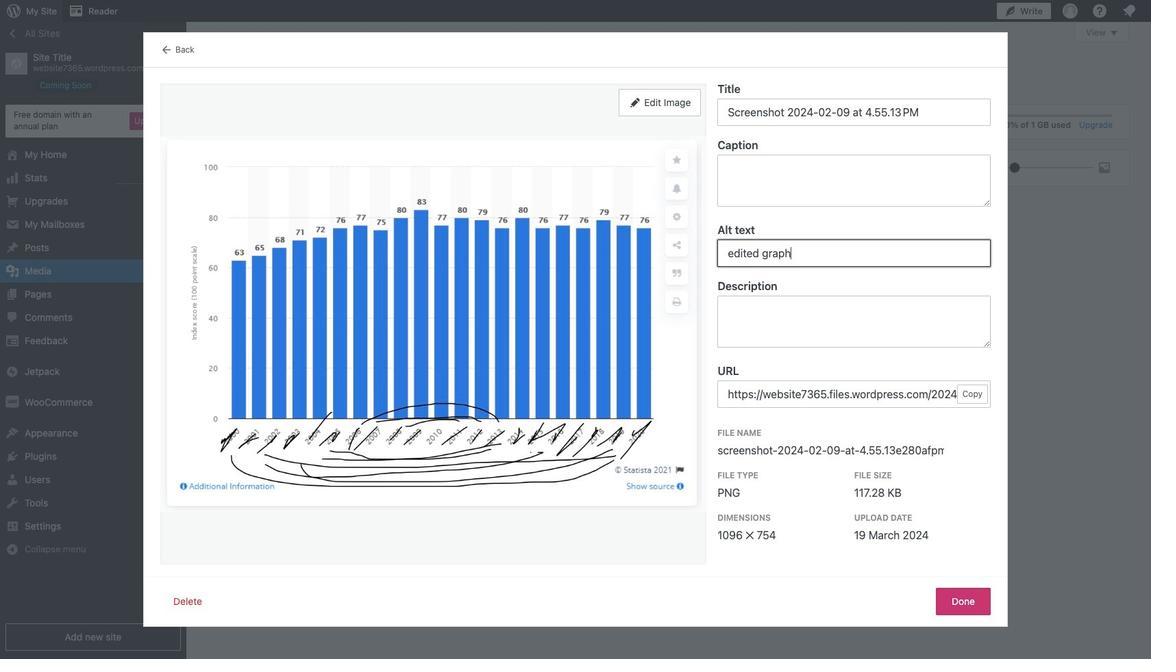 Task type: locate. For each thing, give the bounding box(es) containing it.
group
[[718, 84, 991, 126], [718, 140, 991, 211], [225, 159, 313, 178], [718, 225, 991, 267], [718, 281, 991, 352], [718, 366, 991, 409]]

None text field
[[718, 155, 991, 207], [718, 240, 991, 267], [718, 296, 991, 348], [718, 155, 991, 207], [718, 240, 991, 267], [718, 296, 991, 348]]

img image
[[5, 396, 19, 409]]

None text field
[[718, 99, 991, 126], [718, 381, 991, 409], [718, 99, 991, 126], [718, 381, 991, 409]]

dialog
[[144, 33, 1007, 627]]

None search field
[[954, 105, 988, 139]]

menu
[[254, 105, 947, 139]]

main content
[[209, 22, 1129, 334]]

None range field
[[983, 162, 1094, 174]]



Task type: vqa. For each thing, say whether or not it's contained in the screenshot.
search box
yes



Task type: describe. For each thing, give the bounding box(es) containing it.
update your profile, personal settings, and more image
[[1062, 3, 1079, 19]]

closed image
[[1111, 31, 1118, 36]]

highest hourly views 0 image
[[116, 175, 181, 184]]

manage your notifications image
[[1121, 3, 1138, 19]]

edited graph image
[[160, 137, 707, 512]]

help image
[[1092, 3, 1108, 19]]



